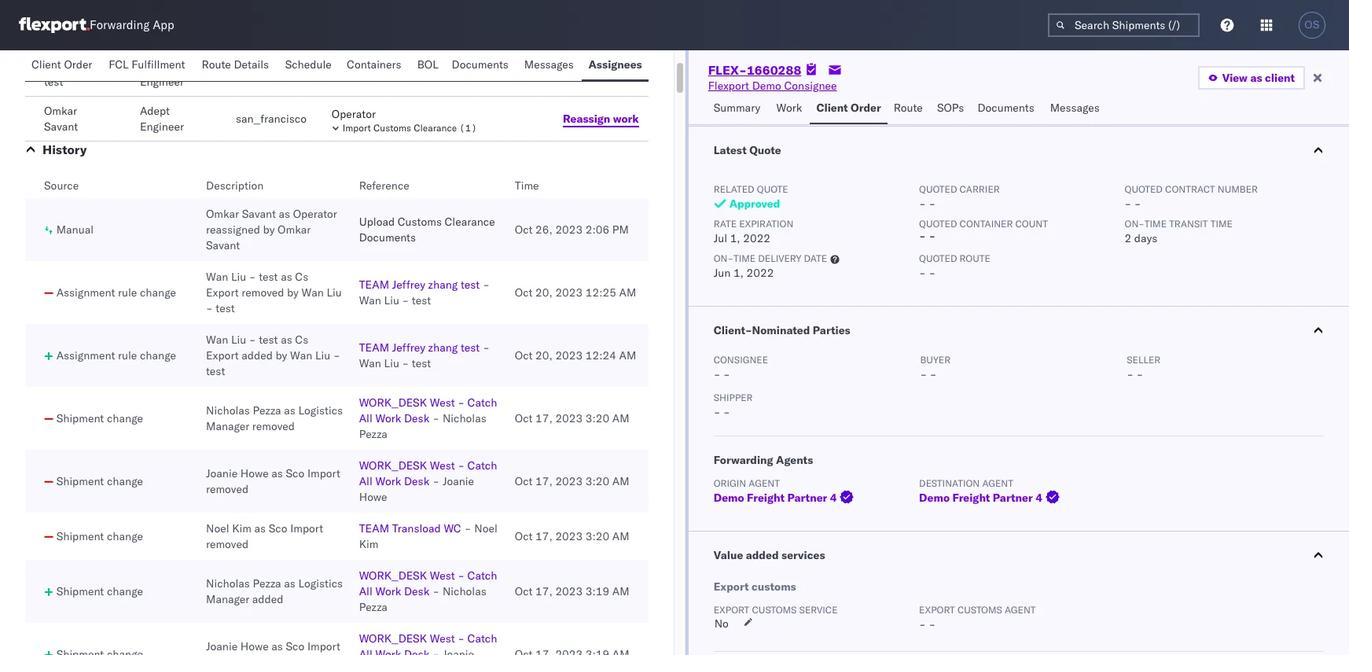 Task type: locate. For each thing, give the bounding box(es) containing it.
quoted for quoted contract number - - rate expiration jul 1, 2022
[[1125, 183, 1163, 195]]

3 shipment change from the top
[[56, 529, 143, 543]]

0 vertical spatial rule
[[118, 286, 137, 300]]

logistics down the noel kim as sco import removed
[[298, 577, 343, 591]]

time
[[1145, 218, 1167, 230], [1211, 218, 1233, 230], [734, 252, 756, 264]]

3 team from the top
[[359, 521, 389, 536]]

1 zhang from the top
[[428, 278, 458, 292]]

1 team jeffrey zhang test - wan liu - test from the top
[[359, 278, 490, 308]]

days
[[1135, 231, 1158, 245]]

demo freight partner 4 link down agents
[[714, 490, 858, 506]]

as inside wan liu - test as cs export removed by wan liu - test
[[281, 270, 292, 284]]

quoted left the route
[[920, 252, 958, 264]]

1 all from the top
[[359, 411, 373, 426]]

2 assignment from the top
[[56, 348, 115, 363]]

2023 for joanie howe as sco import removed
[[556, 474, 583, 488]]

2 oct 17, 2023 3:20 am from the top
[[515, 474, 630, 488]]

by for added
[[276, 348, 287, 363]]

0 vertical spatial 2022
[[744, 231, 771, 245]]

4
[[830, 491, 837, 505], [1036, 491, 1043, 505]]

related quote
[[714, 183, 789, 195]]

quoted left contract at the top right
[[1125, 183, 1163, 195]]

cs inside wan liu - test as cs export added by wan liu - test
[[295, 333, 308, 347]]

1 vertical spatial sco
[[269, 521, 287, 536]]

import down logistics manager
[[343, 122, 371, 134]]

quoted inside quoted carrier - -
[[920, 183, 958, 195]]

1 cs from the top
[[295, 270, 308, 284]]

1 west from the top
[[430, 396, 455, 410]]

documents button up latest quote button
[[972, 94, 1044, 124]]

consignee down client-
[[714, 354, 768, 366]]

am for nicholas pezza as logistics manager removed
[[613, 411, 630, 426]]

quoted contract number - - rate expiration jul 1, 2022
[[714, 183, 1258, 245]]

messages up latest quote button
[[1051, 101, 1100, 115]]

oct 17, 2023 3:19 am
[[515, 584, 630, 599]]

-
[[87, 59, 94, 73], [920, 197, 926, 211], [929, 197, 936, 211], [1125, 197, 1132, 211], [1135, 197, 1142, 211], [920, 229, 926, 243], [929, 229, 936, 243], [920, 266, 926, 280], [929, 266, 936, 280], [249, 270, 256, 284], [483, 278, 490, 292], [402, 293, 409, 308], [206, 301, 213, 315], [249, 333, 256, 347], [483, 341, 490, 355], [333, 348, 340, 363], [402, 356, 409, 370], [714, 367, 721, 381], [724, 367, 730, 381], [921, 367, 927, 381], [930, 367, 937, 381], [1127, 367, 1134, 381], [1137, 367, 1144, 381], [458, 396, 465, 410], [714, 405, 721, 419], [724, 405, 730, 419], [433, 411, 440, 426], [458, 459, 465, 473], [433, 474, 440, 488], [465, 521, 471, 536], [458, 569, 465, 583], [433, 584, 440, 599], [920, 617, 926, 632], [929, 617, 936, 632], [458, 632, 465, 646]]

added inside wan liu - test as cs export added by wan liu - test
[[242, 348, 273, 363]]

documents button right bol
[[446, 50, 518, 81]]

export for export customs service
[[714, 604, 750, 616]]

client right work button
[[817, 101, 848, 115]]

clearance inside upload customs clearance documents
[[445, 215, 495, 229]]

demo freight partner 4 down origin agent
[[714, 491, 837, 505]]

quoted inside quoted route - -
[[920, 252, 958, 264]]

joanie inside the 'joanie howe as sco import removed'
[[206, 466, 238, 481]]

import inside "joanie howe as sco import"
[[307, 639, 340, 654]]

customs for import
[[374, 122, 411, 134]]

0 horizontal spatial client order button
[[25, 50, 102, 81]]

sops
[[937, 101, 965, 115]]

as inside wan liu - test as cs export added by wan liu - test
[[281, 333, 292, 347]]

noel kim
[[359, 521, 498, 551]]

time up jun 1, 2022
[[734, 252, 756, 264]]

2 partner from the left
[[993, 491, 1033, 505]]

omkar down the wan liu - test
[[44, 104, 77, 118]]

client-
[[714, 323, 752, 337]]

4 oct from the top
[[515, 411, 533, 426]]

1 assignment rule change from the top
[[56, 286, 176, 300]]

export customs service
[[714, 604, 838, 616]]

forwarding up fcl
[[90, 18, 150, 33]]

catch for joanie howe as sco import removed
[[468, 459, 497, 473]]

removed up the noel kim as sco import removed
[[206, 482, 249, 496]]

import inside the noel kim as sco import removed
[[290, 521, 323, 536]]

4 work_desk from the top
[[359, 632, 427, 646]]

1 engineer from the top
[[140, 75, 184, 89]]

1 vertical spatial assignment rule change
[[56, 348, 176, 363]]

3 17, from the top
[[536, 529, 553, 543]]

6 2023 from the top
[[556, 529, 583, 543]]

2023 for nicholas pezza as logistics manager added
[[556, 584, 583, 599]]

2 assignment rule change from the top
[[56, 348, 176, 363]]

savant for omkar savant
[[44, 120, 78, 134]]

west - catch all work desk
[[359, 396, 497, 426], [359, 459, 497, 488], [359, 569, 497, 599], [359, 632, 497, 655]]

added inside nicholas pezza as logistics manager added
[[252, 592, 283, 606]]

removed inside the "nicholas pezza as logistics manager removed"
[[252, 419, 295, 433]]

customs up export customs service
[[752, 580, 797, 594]]

2022 down expiration
[[744, 231, 771, 245]]

0 vertical spatial 20,
[[536, 286, 553, 300]]

0 horizontal spatial consignee
[[714, 354, 768, 366]]

joanie howe as sco import
[[206, 639, 340, 655]]

engineer inside software engineer
[[140, 75, 184, 89]]

0 vertical spatial assignment
[[56, 286, 115, 300]]

0 vertical spatial kim
[[232, 521, 252, 536]]

6 oct from the top
[[515, 529, 533, 543]]

1 vertical spatial route
[[894, 101, 923, 115]]

7 oct from the top
[[515, 584, 533, 599]]

1 vertical spatial client order
[[817, 101, 881, 115]]

by inside wan liu - test as cs export added by wan liu - test
[[276, 348, 287, 363]]

joanie for joanie howe as sco import
[[206, 639, 238, 654]]

0 vertical spatial team jeffrey zhang test - wan liu - test
[[359, 278, 490, 308]]

value
[[714, 548, 743, 562]]

client order
[[31, 57, 92, 72], [817, 101, 881, 115]]

1 demo freight partner 4 from the left
[[714, 491, 837, 505]]

1 horizontal spatial time
[[1145, 218, 1167, 230]]

client down name
[[31, 57, 61, 72]]

sco
[[286, 466, 305, 481], [269, 521, 287, 536], [286, 639, 305, 654]]

joanie inside "joanie howe as sco import"
[[206, 639, 238, 654]]

2 team from the top
[[359, 341, 389, 355]]

sco down nicholas pezza as logistics manager added
[[286, 639, 305, 654]]

howe
[[241, 466, 269, 481], [359, 490, 387, 504], [241, 639, 269, 654]]

by inside omkar savant as operator reassigned by omkar savant
[[263, 223, 275, 237]]

forwarding agents
[[714, 453, 814, 467]]

1 vertical spatial kim
[[359, 537, 379, 551]]

export inside wan liu - test as cs export removed by wan liu - test
[[206, 286, 239, 300]]

4 17, from the top
[[536, 584, 553, 599]]

1 vertical spatial logistics
[[298, 403, 343, 418]]

oct 26, 2023 2:06 pm
[[515, 223, 629, 237]]

0 horizontal spatial documents
[[359, 230, 416, 245]]

catch for nicholas pezza as logistics manager added
[[468, 569, 497, 583]]

import inside button
[[343, 122, 371, 134]]

container
[[960, 218, 1013, 230]]

clearance left (1)
[[414, 122, 457, 134]]

quoted inside quoted contract number - - rate expiration jul 1, 2022
[[1125, 183, 1163, 195]]

1 assignment from the top
[[56, 286, 115, 300]]

2 work_desk from the top
[[359, 459, 427, 473]]

1 horizontal spatial noel
[[475, 521, 498, 536]]

0 horizontal spatial noel
[[206, 521, 229, 536]]

forwarding up origin agent
[[714, 453, 774, 467]]

export inside export customs agent - -
[[920, 604, 955, 616]]

partner
[[788, 491, 828, 505], [993, 491, 1033, 505]]

demo freight partner 4 link for origin agent
[[714, 490, 858, 506]]

pm
[[613, 223, 629, 237]]

omkar inside omkar savant
[[44, 104, 77, 118]]

4 all from the top
[[359, 647, 373, 655]]

noel inside the noel kim
[[475, 521, 498, 536]]

1 shipment from the top
[[56, 411, 104, 426]]

west
[[430, 396, 455, 410], [430, 459, 455, 473], [430, 569, 455, 583], [430, 632, 455, 646]]

1 demo freight partner 4 link from the left
[[714, 490, 858, 506]]

0 horizontal spatial time
[[734, 252, 756, 264]]

howe down nicholas pezza as logistics manager added
[[241, 639, 269, 654]]

3 work_desk from the top
[[359, 569, 427, 583]]

2 17, from the top
[[536, 474, 553, 488]]

time right transit
[[1211, 218, 1233, 230]]

1 oct 17, 2023 3:20 am from the top
[[515, 411, 630, 426]]

noel down the 'joanie howe as sco import removed'
[[206, 521, 229, 536]]

0 horizontal spatial freight
[[747, 491, 785, 505]]

2 all from the top
[[359, 474, 373, 488]]

1 horizontal spatial route
[[894, 101, 923, 115]]

documents up latest quote button
[[978, 101, 1035, 115]]

kim down team transload wc -
[[359, 537, 379, 551]]

joanie up the noel kim as sco import removed
[[206, 466, 238, 481]]

clearance for import customs clearance                (1)
[[414, 122, 457, 134]]

0 vertical spatial messages
[[524, 57, 574, 72]]

omkar up the reassigned
[[206, 207, 239, 221]]

2 vertical spatial documents
[[359, 230, 416, 245]]

0 vertical spatial oct 17, 2023 3:20 am
[[515, 411, 630, 426]]

2 shipment from the top
[[56, 474, 104, 488]]

desk for nicholas pezza as logistics manager removed
[[404, 411, 430, 426]]

1 west - catch all work desk from the top
[[359, 396, 497, 426]]

2 vertical spatial howe
[[241, 639, 269, 654]]

20, left 12:25
[[536, 286, 553, 300]]

route inside "button"
[[202, 57, 231, 72]]

17, for joanie howe as sco import removed
[[536, 474, 553, 488]]

3 2023 from the top
[[556, 348, 583, 363]]

manager for nicholas pezza as logistics manager added
[[206, 592, 250, 606]]

flexport. image
[[19, 17, 90, 33]]

removed up nicholas pezza as logistics manager added
[[206, 537, 249, 551]]

2 demo freight partner 4 from the left
[[920, 491, 1043, 505]]

0 vertical spatial clearance
[[414, 122, 457, 134]]

order
[[64, 57, 92, 72], [851, 101, 881, 115]]

oct for noel kim as sco import removed
[[515, 529, 533, 543]]

1 20, from the top
[[536, 286, 553, 300]]

agents
[[776, 453, 814, 467]]

1 3:20 from the top
[[586, 411, 610, 426]]

upload
[[359, 215, 395, 229]]

0 vertical spatial client
[[31, 57, 61, 72]]

manager inside the "nicholas pezza as logistics manager removed"
[[206, 419, 250, 433]]

1 4 from the left
[[830, 491, 837, 505]]

5 2023 from the top
[[556, 474, 583, 488]]

engineer for adept
[[140, 120, 184, 134]]

logistics inside nicholas pezza as logistics manager added
[[298, 577, 343, 591]]

work inside button
[[777, 101, 802, 115]]

jeffrey for wan liu - test as cs export added by wan liu - test
[[392, 341, 425, 355]]

1 partner from the left
[[788, 491, 828, 505]]

shipment change
[[56, 411, 143, 426], [56, 474, 143, 488], [56, 529, 143, 543], [56, 584, 143, 599]]

1 nicholas pezza from the top
[[359, 411, 487, 441]]

2 desk from the top
[[404, 474, 430, 488]]

demo down the origin
[[714, 491, 744, 505]]

customs inside export customs agent - -
[[958, 604, 1003, 616]]

jul
[[714, 231, 728, 245]]

1 vertical spatial forwarding
[[714, 453, 774, 467]]

demo freight partner 4 for origin
[[714, 491, 837, 505]]

1 vertical spatial cs
[[295, 333, 308, 347]]

on- for on-time transit time 2 days
[[1125, 218, 1145, 230]]

export customs
[[714, 580, 797, 594]]

demo freight partner 4
[[714, 491, 837, 505], [920, 491, 1043, 505]]

demo for destination agent
[[920, 491, 950, 505]]

on- for on-time delivery date
[[714, 252, 734, 264]]

customs down export customs
[[752, 604, 797, 616]]

0 horizontal spatial savant
[[44, 120, 78, 134]]

1 work_desk from the top
[[359, 396, 427, 410]]

howe inside joanie howe
[[359, 490, 387, 504]]

messages button up latest quote button
[[1044, 94, 1109, 124]]

forwarding for forwarding agents
[[714, 453, 774, 467]]

removed for kim
[[206, 537, 249, 551]]

1 rule from the top
[[118, 286, 137, 300]]

howe for joanie howe as sco import
[[241, 639, 269, 654]]

related
[[714, 183, 755, 195]]

1 vertical spatial 1,
[[734, 266, 744, 280]]

2 vertical spatial logistics
[[298, 577, 343, 591]]

as inside the noel kim as sco import removed
[[254, 521, 266, 536]]

1 vertical spatial zhang
[[428, 341, 458, 355]]

on- up jun
[[714, 252, 734, 264]]

0 vertical spatial 1,
[[730, 231, 741, 245]]

0 vertical spatial route
[[202, 57, 231, 72]]

2 catch from the top
[[468, 459, 497, 473]]

import down nicholas pezza as logistics manager added
[[307, 639, 340, 654]]

shipper
[[714, 392, 753, 403]]

sco inside the 'joanie howe as sco import removed'
[[286, 466, 305, 481]]

documents down upload
[[359, 230, 416, 245]]

1 shipment change from the top
[[56, 411, 143, 426]]

1 jeffrey from the top
[[392, 278, 425, 292]]

1 vertical spatial on-
[[714, 252, 734, 264]]

1, right jul
[[730, 231, 741, 245]]

west for joanie howe as sco import
[[430, 632, 455, 646]]

reassign
[[563, 111, 611, 125]]

howe inside "joanie howe as sco import"
[[241, 639, 269, 654]]

partner down agents
[[788, 491, 828, 505]]

clearance left 26,
[[445, 215, 495, 229]]

demo freight partner 4 down destination agent
[[920, 491, 1043, 505]]

17, for nicholas pezza as logistics manager removed
[[536, 411, 553, 426]]

noel right wc
[[475, 521, 498, 536]]

on-
[[1125, 218, 1145, 230], [714, 252, 734, 264]]

1 horizontal spatial 4
[[1036, 491, 1043, 505]]

by
[[263, 223, 275, 237], [287, 286, 299, 300], [276, 348, 287, 363]]

noel for noel kim as sco import removed
[[206, 521, 229, 536]]

on- up 2
[[1125, 218, 1145, 230]]

flex-
[[708, 62, 747, 78]]

kim down the 'joanie howe as sco import removed'
[[232, 521, 252, 536]]

0 vertical spatial client order
[[31, 57, 92, 72]]

kim
[[232, 521, 252, 536], [359, 537, 379, 551]]

wan inside the wan liu - test
[[44, 59, 66, 73]]

1 vertical spatial 20,
[[536, 348, 553, 363]]

1 2023 from the top
[[556, 223, 583, 237]]

quoted down quoted carrier - -
[[920, 218, 958, 230]]

messages button up reassign on the top left
[[518, 50, 582, 81]]

buyer - -
[[921, 354, 951, 381]]

clearance inside button
[[414, 122, 457, 134]]

agent right destination
[[983, 477, 1014, 489]]

2 west from the top
[[430, 459, 455, 473]]

3 shipment from the top
[[56, 529, 104, 543]]

removed for howe
[[206, 482, 249, 496]]

- inside the wan liu - test
[[87, 59, 94, 73]]

1 vertical spatial by
[[287, 286, 299, 300]]

0 vertical spatial documents button
[[446, 50, 518, 81]]

by up the "nicholas pezza as logistics manager removed"
[[276, 348, 287, 363]]

2 cs from the top
[[295, 333, 308, 347]]

4 west from the top
[[430, 632, 455, 646]]

3:20
[[586, 411, 610, 426], [586, 474, 610, 488], [586, 529, 610, 543]]

order down name
[[64, 57, 92, 72]]

as for joanie howe as sco import
[[272, 639, 283, 654]]

shipment for nicholas pezza as logistics manager added
[[56, 584, 104, 599]]

joanie down nicholas pezza as logistics manager added
[[206, 639, 238, 654]]

as inside the 'joanie howe as sco import removed'
[[272, 466, 283, 481]]

4 catch from the top
[[468, 632, 497, 646]]

3 oct 17, 2023 3:20 am from the top
[[515, 529, 630, 543]]

0 horizontal spatial client
[[31, 57, 61, 72]]

3 desk from the top
[[404, 584, 430, 599]]

change for joanie howe as sco import removed
[[107, 474, 143, 488]]

20, for oct 20, 2023 12:24 am
[[536, 348, 553, 363]]

0 horizontal spatial on-
[[714, 252, 734, 264]]

1 vertical spatial assignment
[[56, 348, 115, 363]]

change for noel kim as sco import removed
[[107, 529, 143, 543]]

0 horizontal spatial kim
[[232, 521, 252, 536]]

desk for joanie howe as sco import removed
[[404, 474, 430, 488]]

fcl fulfillment
[[109, 57, 185, 72]]

all for joanie howe as sco import
[[359, 647, 373, 655]]

agent
[[749, 477, 780, 489], [983, 477, 1014, 489], [1005, 604, 1036, 616]]

route left sops
[[894, 101, 923, 115]]

1, right jun
[[734, 266, 744, 280]]

1 vertical spatial team
[[359, 341, 389, 355]]

1 horizontal spatial client
[[817, 101, 848, 115]]

0 vertical spatial cs
[[295, 270, 308, 284]]

2 4 from the left
[[1036, 491, 1043, 505]]

2 rule from the top
[[118, 348, 137, 363]]

partner for destination agent
[[993, 491, 1033, 505]]

am for wan liu - test as cs export removed by wan liu - test
[[619, 286, 637, 300]]

no
[[715, 617, 729, 631]]

2 3:20 from the top
[[586, 474, 610, 488]]

client order down name
[[31, 57, 92, 72]]

1 vertical spatial omkar
[[206, 207, 239, 221]]

by right the reassigned
[[263, 223, 275, 237]]

customs down logistics manager
[[374, 122, 411, 134]]

as for nicholas pezza as logistics manager removed
[[284, 403, 296, 418]]

rate
[[714, 218, 737, 230]]

1 oct from the top
[[515, 223, 533, 237]]

time up days
[[1145, 218, 1167, 230]]

5 oct from the top
[[515, 474, 533, 488]]

os
[[1305, 19, 1320, 31]]

1 noel from the left
[[206, 521, 229, 536]]

liu inside the wan liu - test
[[69, 59, 84, 73]]

2 horizontal spatial savant
[[242, 207, 276, 221]]

sco down the 'joanie howe as sco import removed'
[[269, 521, 287, 536]]

route left details
[[202, 57, 231, 72]]

team for noel kim as sco import removed
[[359, 521, 389, 536]]

0 horizontal spatial 4
[[830, 491, 837, 505]]

documents right "bol" button
[[452, 57, 509, 72]]

3 all from the top
[[359, 584, 373, 599]]

am for nicholas pezza as logistics manager added
[[613, 584, 630, 599]]

adept engineer
[[140, 104, 184, 134]]

4 shipment from the top
[[56, 584, 104, 599]]

am for joanie howe as sco import removed
[[613, 474, 630, 488]]

2 shipment change from the top
[[56, 474, 143, 488]]

0 vertical spatial howe
[[241, 466, 269, 481]]

0 vertical spatial added
[[242, 348, 273, 363]]

2 oct from the top
[[515, 286, 533, 300]]

agent down the forwarding agents
[[749, 477, 780, 489]]

2 2023 from the top
[[556, 286, 583, 300]]

2 team jeffrey zhang test - wan liu - test from the top
[[359, 341, 490, 370]]

quoted left carrier
[[920, 183, 958, 195]]

demo freight partner 4 link
[[714, 490, 858, 506], [920, 490, 1063, 506]]

nicholas pezza down the noel kim
[[359, 584, 487, 614]]

route details
[[202, 57, 269, 72]]

2 horizontal spatial omkar
[[278, 223, 311, 237]]

1 vertical spatial 3:20
[[586, 474, 610, 488]]

2 zhang from the top
[[428, 341, 458, 355]]

added down wan liu - test as cs export removed by wan liu - test in the left of the page
[[242, 348, 273, 363]]

1 horizontal spatial messages
[[1051, 101, 1100, 115]]

logistics down the 'work responsibility'
[[332, 68, 376, 83]]

joanie for joanie howe as sco import removed
[[206, 466, 238, 481]]

flexport demo consignee link
[[708, 78, 837, 94]]

engineer down "software"
[[140, 75, 184, 89]]

0 vertical spatial consignee
[[784, 79, 837, 93]]

noel
[[206, 521, 229, 536], [475, 521, 498, 536]]

1 catch from the top
[[468, 396, 497, 410]]

customs right upload
[[398, 215, 442, 229]]

4 shipment change from the top
[[56, 584, 143, 599]]

1 vertical spatial jeffrey
[[392, 341, 425, 355]]

noel inside the noel kim as sco import removed
[[206, 521, 229, 536]]

as inside omkar savant as operator reassigned by omkar savant
[[279, 207, 290, 221]]

agent down 'value added services' button
[[1005, 604, 1036, 616]]

as inside the "nicholas pezza as logistics manager removed"
[[284, 403, 296, 418]]

cs inside wan liu - test as cs export removed by wan liu - test
[[295, 270, 308, 284]]

nicholas
[[206, 403, 250, 418], [443, 411, 487, 426], [206, 577, 250, 591], [443, 584, 487, 599]]

20, left 12:24
[[536, 348, 553, 363]]

0 horizontal spatial demo freight partner 4 link
[[714, 490, 858, 506]]

2023 for noel kim as sco import removed
[[556, 529, 583, 543]]

logistics down wan liu - test as cs export added by wan liu - test
[[298, 403, 343, 418]]

consignee up work button
[[784, 79, 837, 93]]

operator
[[332, 107, 376, 121], [293, 207, 337, 221]]

2 freight from the left
[[953, 491, 991, 505]]

manual
[[56, 223, 94, 237]]

0 horizontal spatial forwarding
[[90, 18, 150, 33]]

1 vertical spatial oct 17, 2023 3:20 am
[[515, 474, 630, 488]]

destination agent
[[920, 477, 1014, 489]]

by up wan liu - test as cs export added by wan liu - test
[[287, 286, 299, 300]]

4 west - catch all work desk from the top
[[359, 632, 497, 655]]

savant down the reassigned
[[206, 238, 240, 252]]

operator left upload
[[293, 207, 337, 221]]

messages up reassign on the top left
[[524, 57, 574, 72]]

wc
[[444, 521, 461, 536]]

3 west from the top
[[430, 569, 455, 583]]

1 horizontal spatial documents button
[[972, 94, 1044, 124]]

howe down the "nicholas pezza as logistics manager removed"
[[241, 466, 269, 481]]

howe inside the 'joanie howe as sco import removed'
[[241, 466, 269, 481]]

jun
[[714, 266, 731, 280]]

sco inside the noel kim as sco import removed
[[269, 521, 287, 536]]

pezza inside the "nicholas pezza as logistics manager removed"
[[253, 403, 281, 418]]

1 desk from the top
[[404, 411, 430, 426]]

0 vertical spatial zhang
[[428, 278, 458, 292]]

adept
[[140, 104, 170, 118]]

0 vertical spatial forwarding
[[90, 18, 150, 33]]

2 jeffrey from the top
[[392, 341, 425, 355]]

as inside nicholas pezza as logistics manager added
[[284, 577, 296, 591]]

3 west - catch all work desk from the top
[[359, 569, 497, 599]]

by inside wan liu - test as cs export removed by wan liu - test
[[287, 286, 299, 300]]

1 horizontal spatial demo freight partner 4
[[920, 491, 1043, 505]]

demo down destination
[[920, 491, 950, 505]]

demo down 1660288
[[752, 79, 782, 93]]

shipment change for joanie howe as sco import removed
[[56, 474, 143, 488]]

1 vertical spatial client order button
[[810, 94, 888, 124]]

quoted container count - -
[[920, 218, 1048, 243]]

import for joanie howe as sco import removed
[[307, 466, 340, 481]]

7 2023 from the top
[[556, 584, 583, 599]]

0 vertical spatial 3:20
[[586, 411, 610, 426]]

2 noel from the left
[[475, 521, 498, 536]]

by for removed
[[287, 286, 299, 300]]

customs inside upload customs clearance documents
[[398, 215, 442, 229]]

4 2023 from the top
[[556, 411, 583, 426]]

route inside button
[[894, 101, 923, 115]]

1 horizontal spatial on-
[[1125, 218, 1145, 230]]

as inside "joanie howe as sco import"
[[272, 639, 283, 654]]

title
[[140, 32, 162, 46]]

savant up history button
[[44, 120, 78, 134]]

cs down omkar savant as operator reassigned by omkar savant
[[295, 270, 308, 284]]

savant for omkar savant as operator reassigned by omkar savant
[[242, 207, 276, 221]]

consignee
[[784, 79, 837, 93], [714, 354, 768, 366]]

kim inside the noel kim as sco import removed
[[232, 521, 252, 536]]

1 vertical spatial 2022
[[747, 266, 774, 280]]

3 3:20 from the top
[[586, 529, 610, 543]]

removed inside the noel kim as sco import removed
[[206, 537, 249, 551]]

savant up the reassigned
[[242, 207, 276, 221]]

work for joanie howe as sco import removed
[[375, 474, 401, 488]]

removed inside the 'joanie howe as sco import removed'
[[206, 482, 249, 496]]

work_desk
[[359, 396, 427, 410], [359, 459, 427, 473], [359, 569, 427, 583], [359, 632, 427, 646]]

1 horizontal spatial order
[[851, 101, 881, 115]]

count
[[1016, 218, 1048, 230]]

test inside the wan liu - test
[[44, 75, 63, 89]]

history
[[42, 142, 87, 157]]

1 vertical spatial rule
[[118, 348, 137, 363]]

nicholas pezza for nicholas pezza as logistics manager added
[[359, 584, 487, 614]]

2022 down on-time delivery date
[[747, 266, 774, 280]]

messages button
[[518, 50, 582, 81], [1044, 94, 1109, 124]]

1 freight from the left
[[747, 491, 785, 505]]

1 horizontal spatial omkar
[[206, 207, 239, 221]]

engineer down 'adept' at top left
[[140, 120, 184, 134]]

1 vertical spatial messages
[[1051, 101, 1100, 115]]

client order right work button
[[817, 101, 881, 115]]

2 nicholas pezza from the top
[[359, 584, 487, 614]]

1 vertical spatial documents button
[[972, 94, 1044, 124]]

route for route
[[894, 101, 923, 115]]

wan
[[44, 59, 66, 73], [206, 270, 228, 284], [302, 286, 324, 300], [359, 293, 381, 308], [206, 333, 228, 347], [290, 348, 313, 363], [359, 356, 381, 370]]

import down the 'joanie howe as sco import removed'
[[290, 521, 323, 536]]

import inside the 'joanie howe as sco import removed'
[[307, 466, 340, 481]]

0 horizontal spatial demo freight partner 4
[[714, 491, 837, 505]]

kim inside the noel kim
[[359, 537, 379, 551]]

1 vertical spatial savant
[[242, 207, 276, 221]]

work responsibility
[[332, 32, 431, 46]]

on- inside on-time transit time 2 days
[[1125, 218, 1145, 230]]

2 west - catch all work desk from the top
[[359, 459, 497, 488]]

customs
[[374, 122, 411, 134], [398, 215, 442, 229]]

quoted for quoted container count - -
[[920, 218, 958, 230]]

2023
[[556, 223, 583, 237], [556, 286, 583, 300], [556, 348, 583, 363], [556, 411, 583, 426], [556, 474, 583, 488], [556, 529, 583, 543], [556, 584, 583, 599]]

customs for upload
[[398, 215, 442, 229]]

2 demo freight partner 4 link from the left
[[920, 490, 1063, 506]]

removed down omkar savant as operator reassigned by omkar savant
[[242, 286, 284, 300]]

0 horizontal spatial order
[[64, 57, 92, 72]]

1 team from the top
[[359, 278, 389, 292]]

west - catch all work desk for nicholas pezza as logistics manager removed
[[359, 396, 497, 426]]

carrier
[[960, 183, 1000, 195]]

0 vertical spatial jeffrey
[[392, 278, 425, 292]]

2 engineer from the top
[[140, 120, 184, 134]]

3 oct from the top
[[515, 348, 533, 363]]

omkar right the reassigned
[[278, 223, 311, 237]]

howe for joanie howe as sco import removed
[[241, 466, 269, 481]]

demo freight partner 4 link for destination agent
[[920, 490, 1063, 506]]

added up "joanie howe as sco import"
[[252, 592, 283, 606]]

west for nicholas pezza as logistics manager added
[[430, 569, 455, 583]]

noel kim as sco import removed
[[206, 521, 323, 551]]

howe up team transload wc -
[[359, 490, 387, 504]]

1 vertical spatial howe
[[359, 490, 387, 504]]

manager inside nicholas pezza as logistics manager added
[[206, 592, 250, 606]]

customs inside button
[[374, 122, 411, 134]]

assignment rule change
[[56, 286, 176, 300], [56, 348, 176, 363]]

0 horizontal spatial documents button
[[446, 50, 518, 81]]

2 20, from the top
[[536, 348, 553, 363]]

manager for nicholas pezza as logistics manager removed
[[206, 419, 250, 433]]

customs down 'value added services' button
[[958, 604, 1003, 616]]

0 vertical spatial nicholas pezza
[[359, 411, 487, 441]]

2 vertical spatial 3:20
[[586, 529, 610, 543]]

2 vertical spatial manager
[[206, 592, 250, 606]]

sco for joanie howe as sco import
[[286, 639, 305, 654]]

1 vertical spatial team jeffrey zhang test - wan liu - test
[[359, 341, 490, 370]]

0 vertical spatial by
[[263, 223, 275, 237]]

jeffrey for wan liu - test as cs export removed by wan liu - test
[[392, 278, 425, 292]]

forwarding
[[90, 18, 150, 33], [714, 453, 774, 467]]

responsibility
[[360, 32, 431, 46]]

change
[[140, 286, 176, 300], [140, 348, 176, 363], [107, 411, 143, 426], [107, 474, 143, 488], [107, 529, 143, 543], [107, 584, 143, 599]]

as for omkar savant as operator reassigned by omkar savant
[[279, 207, 290, 221]]

team jeffrey zhang test - wan liu - test
[[359, 278, 490, 308], [359, 341, 490, 370]]

17,
[[536, 411, 553, 426], [536, 474, 553, 488], [536, 529, 553, 543], [536, 584, 553, 599]]

2 horizontal spatial demo
[[920, 491, 950, 505]]

cs down wan liu - test as cs export removed by wan liu - test in the left of the page
[[295, 333, 308, 347]]

1 vertical spatial order
[[851, 101, 881, 115]]

services
[[782, 548, 825, 562]]

sco inside "joanie howe as sco import"
[[286, 639, 305, 654]]

assignment rule change for wan liu - test as cs export removed by wan liu - test
[[56, 286, 176, 300]]

joanie up wc
[[443, 474, 474, 488]]

freight down origin agent
[[747, 491, 785, 505]]

order left route button at right top
[[851, 101, 881, 115]]

import down the "nicholas pezza as logistics manager removed"
[[307, 466, 340, 481]]

sco down the "nicholas pezza as logistics manager removed"
[[286, 466, 305, 481]]

operator down logistics manager
[[332, 107, 376, 121]]

0 vertical spatial order
[[64, 57, 92, 72]]

1 horizontal spatial partner
[[993, 491, 1033, 505]]

3 catch from the top
[[468, 569, 497, 583]]

1 17, from the top
[[536, 411, 553, 426]]

joanie inside joanie howe
[[443, 474, 474, 488]]

oct for nicholas pezza as logistics manager removed
[[515, 411, 533, 426]]

0 horizontal spatial partner
[[788, 491, 828, 505]]

20,
[[536, 286, 553, 300], [536, 348, 553, 363]]

0 vertical spatial team
[[359, 278, 389, 292]]

freight down destination agent
[[953, 491, 991, 505]]

4 desk from the top
[[404, 647, 430, 655]]

team jeffrey zhang test - wan liu - test for wan liu - test as cs export removed by wan liu - test
[[359, 278, 490, 308]]

logistics inside the "nicholas pezza as logistics manager removed"
[[298, 403, 343, 418]]

nicholas pezza up joanie howe
[[359, 411, 487, 441]]

removed up the 'joanie howe as sco import removed'
[[252, 419, 295, 433]]

quoted inside quoted container count - -
[[920, 218, 958, 230]]

2023 for wan liu - test as cs export removed by wan liu - test
[[556, 286, 583, 300]]

wan liu - test
[[44, 59, 94, 89]]

partner down destination agent
[[993, 491, 1033, 505]]

1 horizontal spatial client order button
[[810, 94, 888, 124]]

added up export customs
[[746, 548, 779, 562]]

buyer
[[921, 354, 951, 366]]



Task type: vqa. For each thing, say whether or not it's contained in the screenshot.
confirm in Confirm Pickup from Los Angeles, CA
no



Task type: describe. For each thing, give the bounding box(es) containing it.
20, for oct 20, 2023 12:25 am
[[536, 286, 553, 300]]

summary button
[[708, 94, 770, 124]]

work_desk for nicholas pezza as logistics manager removed
[[359, 396, 427, 410]]

shipment change for nicholas pezza as logistics manager removed
[[56, 411, 143, 426]]

as inside button
[[1251, 71, 1263, 85]]

upload customs clearance documents
[[359, 215, 495, 245]]

1, inside quoted contract number - - rate expiration jul 1, 2022
[[730, 231, 741, 245]]

1 horizontal spatial messages button
[[1044, 94, 1109, 124]]

fcl
[[109, 57, 129, 72]]

expiration
[[739, 218, 794, 230]]

assignment for wan liu - test as cs export added by wan liu - test
[[56, 348, 115, 363]]

quoted carrier - -
[[920, 183, 1000, 211]]

time for on-time transit time 2 days
[[1145, 218, 1167, 230]]

export for export customs agent - -
[[920, 604, 955, 616]]

quoted route - -
[[920, 252, 991, 280]]

work for nicholas pezza as logistics manager removed
[[375, 411, 401, 426]]

software engineer
[[140, 59, 185, 89]]

client order for the top client order button
[[31, 57, 92, 72]]

number
[[1218, 183, 1258, 195]]

catch for joanie howe as sco import
[[468, 632, 497, 646]]

nicholas pezza as logistics manager added
[[206, 577, 343, 606]]

origin agent
[[714, 477, 780, 489]]

shenzhen
[[236, 67, 284, 81]]

app
[[153, 18, 174, 33]]

26,
[[536, 223, 553, 237]]

seller
[[1127, 354, 1161, 366]]

2 horizontal spatial time
[[1211, 218, 1233, 230]]

joanie howe
[[359, 474, 474, 504]]

work_desk for joanie howe as sco import removed
[[359, 459, 427, 473]]

shipment change for nicholas pezza as logistics manager added
[[56, 584, 143, 599]]

rule for wan liu - test as cs export removed by wan liu - test
[[118, 286, 137, 300]]

oct for wan liu - test as cs export removed by wan liu - test
[[515, 286, 533, 300]]

export inside wan liu - test as cs export added by wan liu - test
[[206, 348, 239, 363]]

quote
[[750, 143, 781, 157]]

oct 17, 2023 3:20 am for joanie
[[515, 474, 630, 488]]

reference
[[359, 179, 410, 193]]

view
[[1223, 71, 1248, 85]]

view as client
[[1223, 71, 1295, 85]]

0 vertical spatial operator
[[332, 107, 376, 121]]

forwarding for forwarding app
[[90, 18, 150, 33]]

team transload wc -
[[359, 521, 471, 536]]

export for export customs
[[714, 580, 749, 594]]

2023 for nicholas pezza as logistics manager removed
[[556, 411, 583, 426]]

value added services
[[714, 548, 825, 562]]

name
[[44, 32, 73, 46]]

location
[[236, 32, 279, 46]]

0 vertical spatial logistics
[[332, 68, 376, 83]]

agent inside export customs agent - -
[[1005, 604, 1036, 616]]

1 vertical spatial consignee
[[714, 354, 768, 366]]

nicholas pezza for nicholas pezza as logistics manager removed
[[359, 411, 487, 441]]

wan liu - test as cs export removed by wan liu - test
[[206, 270, 342, 315]]

jun 1, 2022
[[714, 266, 774, 280]]

17, for nicholas pezza as logistics manager added
[[536, 584, 553, 599]]

destination
[[920, 477, 980, 489]]

1660288
[[747, 62, 802, 78]]

import customs clearance                (1)
[[343, 122, 477, 134]]

3:20 for nicholas
[[586, 411, 610, 426]]

logistics for nicholas pezza as logistics manager removed
[[298, 403, 343, 418]]

removed inside wan liu - test as cs export removed by wan liu - test
[[242, 286, 284, 300]]

desk for joanie howe as sco import
[[404, 647, 430, 655]]

2022 inside quoted contract number - - rate expiration jul 1, 2022
[[744, 231, 771, 245]]

pezza inside nicholas pezza as logistics manager added
[[253, 577, 281, 591]]

software
[[140, 59, 185, 73]]

forwarding app link
[[19, 17, 174, 33]]

desk for nicholas pezza as logistics manager added
[[404, 584, 430, 599]]

oct for nicholas pezza as logistics manager added
[[515, 584, 533, 599]]

agent for origin agent
[[749, 477, 780, 489]]

flexport demo consignee
[[708, 79, 837, 93]]

seller - -
[[1127, 354, 1161, 381]]

0 vertical spatial client order button
[[25, 50, 102, 81]]

0 vertical spatial manager
[[379, 68, 423, 83]]

logistics for nicholas pezza as logistics manager added
[[298, 577, 343, 591]]

work for nicholas pezza as logistics manager added
[[375, 584, 401, 599]]

shipper - -
[[714, 392, 753, 419]]

client order for the rightmost client order button
[[817, 101, 881, 115]]

quoted for quoted carrier - -
[[920, 183, 958, 195]]

joanie howe as sco import removed
[[206, 466, 340, 496]]

am for wan liu - test as cs export added by wan liu - test
[[619, 348, 637, 363]]

assignment for wan liu - test as cs export removed by wan liu - test
[[56, 286, 115, 300]]

2 horizontal spatial documents
[[978, 101, 1035, 115]]

on-time transit time 2 days
[[1125, 218, 1233, 245]]

route button
[[888, 94, 931, 124]]

view as client button
[[1198, 66, 1306, 90]]

customs for export customs
[[752, 580, 797, 594]]

kim for noel kim as sco import removed
[[232, 521, 252, 536]]

reassigned
[[206, 223, 260, 237]]

change for nicholas pezza as logistics manager removed
[[107, 411, 143, 426]]

omkar savant as operator reassigned by omkar savant
[[206, 207, 337, 252]]

1 horizontal spatial demo
[[752, 79, 782, 93]]

schedule
[[285, 57, 332, 72]]

cs for added
[[295, 333, 308, 347]]

howe for joanie howe
[[359, 490, 387, 504]]

summary
[[714, 101, 761, 115]]

forwarding app
[[90, 18, 174, 33]]

nicholas inside the "nicholas pezza as logistics manager removed"
[[206, 403, 250, 418]]

bol
[[417, 57, 439, 72]]

team for wan liu - test as cs export added by wan liu - test
[[359, 341, 389, 355]]

2 vertical spatial omkar
[[278, 223, 311, 237]]

quoted for quoted route - -
[[920, 252, 958, 264]]

contract
[[1166, 183, 1216, 195]]

2 vertical spatial savant
[[206, 238, 240, 252]]

origin
[[714, 477, 747, 489]]

shipment for nicholas pezza as logistics manager removed
[[56, 411, 104, 426]]

3:20 for noel
[[586, 529, 610, 543]]

route
[[960, 252, 991, 264]]

description
[[206, 179, 264, 193]]

on-time delivery date
[[714, 252, 827, 264]]

transit
[[1170, 218, 1209, 230]]

oct 17, 2023 3:20 am for noel
[[515, 529, 630, 543]]

wan liu - test as cs export added by wan liu - test
[[206, 333, 340, 378]]

assignment rule change for wan liu - test as cs export added by wan liu - test
[[56, 348, 176, 363]]

3:20 for joanie
[[586, 474, 610, 488]]

san_francisco
[[236, 112, 307, 126]]

latest quote
[[714, 143, 781, 157]]

import customs clearance                (1) button
[[332, 122, 534, 134]]

kim for noel kim
[[359, 537, 379, 551]]

logistics manager
[[332, 68, 423, 83]]

omkar for omkar savant
[[44, 104, 77, 118]]

flexport
[[708, 79, 750, 93]]

west for joanie howe as sco import removed
[[430, 459, 455, 473]]

work for joanie howe as sco import
[[375, 647, 401, 655]]

nicholas inside nicholas pezza as logistics manager added
[[206, 577, 250, 591]]

2023 for omkar savant as operator reassigned by omkar savant
[[556, 223, 583, 237]]

latest
[[714, 143, 747, 157]]

demo freight partner 4 for destination
[[920, 491, 1043, 505]]

2
[[1125, 231, 1132, 245]]

4 for origin agent
[[830, 491, 837, 505]]

time
[[515, 179, 539, 193]]

1 horizontal spatial consignee
[[784, 79, 837, 93]]

added inside button
[[746, 548, 779, 562]]

3:19
[[586, 584, 610, 599]]

team jeffrey zhang test - wan liu - test for wan liu - test as cs export added by wan liu - test
[[359, 341, 490, 370]]

history button
[[42, 142, 87, 157]]

0 vertical spatial documents
[[452, 57, 509, 72]]

freight for origin
[[747, 491, 785, 505]]

0 vertical spatial messages button
[[518, 50, 582, 81]]

flex-1660288
[[708, 62, 802, 78]]

shipment for noel kim as sco import removed
[[56, 529, 104, 543]]

route details button
[[196, 50, 279, 81]]

operator inside omkar savant as operator reassigned by omkar savant
[[293, 207, 337, 221]]

all for nicholas pezza as logistics manager added
[[359, 584, 373, 599]]

partner for origin agent
[[788, 491, 828, 505]]

engineer for software
[[140, 75, 184, 89]]

assignees
[[589, 57, 642, 72]]

oct 17, 2023 3:20 am for nicholas
[[515, 411, 630, 426]]

flex-1660288 link
[[708, 62, 802, 78]]

fulfillment
[[131, 57, 185, 72]]

west - catch all work desk for joanie howe as sco import removed
[[359, 459, 497, 488]]

nicholas pezza as logistics manager removed
[[206, 403, 343, 433]]

rule for wan liu - test as cs export added by wan liu - test
[[118, 348, 137, 363]]

approved
[[730, 197, 781, 211]]

west - catch all work desk for joanie howe as sco import
[[359, 632, 497, 655]]

client
[[1265, 71, 1295, 85]]

reassign work button
[[554, 107, 649, 131]]

agent for destination agent
[[983, 477, 1014, 489]]

latest quote button
[[689, 127, 1350, 174]]

Search Shipments (/) text field
[[1048, 13, 1200, 37]]

clearance for upload customs clearance documents
[[445, 215, 495, 229]]

oct for omkar savant as operator reassigned by omkar savant
[[515, 223, 533, 237]]

am for noel kim as sco import removed
[[613, 529, 630, 543]]

as for joanie howe as sco import removed
[[272, 466, 283, 481]]

2:06
[[586, 223, 610, 237]]

fcl fulfillment button
[[102, 50, 196, 81]]

work
[[613, 111, 639, 125]]

client-nominated parties
[[714, 323, 851, 337]]

omkar for omkar savant as operator reassigned by omkar savant
[[206, 207, 239, 221]]

import for joanie howe as sco import
[[307, 639, 340, 654]]

zhang for oct 20, 2023 12:25 am
[[428, 278, 458, 292]]

sco for noel kim as sco import removed
[[269, 521, 287, 536]]

work button
[[770, 94, 810, 124]]

containers button
[[341, 50, 411, 81]]

freight for destination
[[953, 491, 991, 505]]

route for route details
[[202, 57, 231, 72]]

quote
[[757, 183, 789, 195]]

demo for origin agent
[[714, 491, 744, 505]]

documents inside upload customs clearance documents
[[359, 230, 416, 245]]



